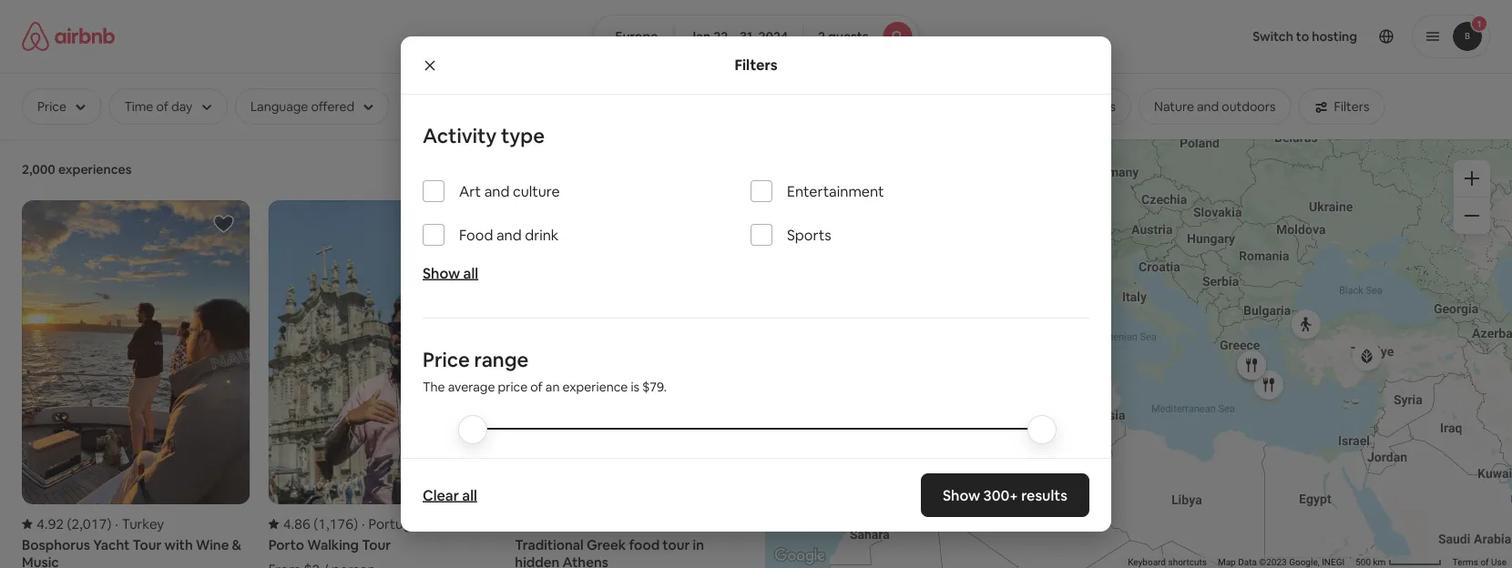 Task type: locate. For each thing, give the bounding box(es) containing it.
hidden
[[515, 554, 559, 568]]

results
[[1021, 486, 1068, 505]]

km
[[1373, 557, 1386, 568]]

0 vertical spatial and
[[1197, 98, 1219, 115]]

tour for portugal
[[362, 536, 391, 554]]

show for show all
[[423, 264, 460, 282]]

type
[[501, 123, 545, 148]]

0 horizontal spatial ·
[[115, 515, 118, 533]]

(2,017)
[[67, 515, 111, 533]]

all
[[463, 264, 478, 282], [462, 486, 477, 505]]

Wellness button
[[1049, 88, 1131, 125]]

show left 300+
[[943, 486, 981, 505]]

show all button
[[423, 264, 478, 282]]

and left drink
[[496, 225, 522, 244]]

2 · from the left
[[362, 515, 365, 533]]

price
[[423, 347, 470, 373]]

of inside 'price range the average price of an experience is $79.'
[[530, 379, 543, 395]]

&
[[232, 536, 241, 554]]

None search field
[[593, 15, 919, 58]]

all down food
[[463, 264, 478, 282]]

and right nature
[[1197, 98, 1219, 115]]

in
[[693, 536, 704, 554]]

experiences
[[58, 161, 132, 178]]

terms
[[1453, 557, 1478, 568]]

1 vertical spatial of
[[1481, 557, 1489, 568]]

show 300+ results link
[[921, 474, 1089, 517]]

· up greek
[[608, 515, 611, 533]]

500 km
[[1356, 557, 1388, 568]]

show down food
[[423, 264, 460, 282]]

300+
[[984, 486, 1018, 505]]

walking
[[307, 536, 359, 554]]

tour inside the bosphorus yacht tour with wine & music
[[133, 536, 162, 554]]

filters dialog
[[401, 36, 1111, 568]]

· portugal
[[362, 515, 422, 533]]

europe
[[615, 28, 658, 45]]

show
[[423, 264, 460, 282], [943, 486, 981, 505]]

0 horizontal spatial tour
[[133, 536, 162, 554]]

3 · from the left
[[608, 515, 611, 533]]

2,000 experiences
[[22, 161, 132, 178]]

Food and drink button
[[669, 88, 787, 125]]

of left an
[[530, 379, 543, 395]]

0 vertical spatial of
[[530, 379, 543, 395]]

and for food
[[496, 225, 522, 244]]

0 vertical spatial show
[[423, 264, 460, 282]]

and
[[1197, 98, 1219, 115], [484, 182, 510, 200], [496, 225, 522, 244]]

· for · portugal
[[362, 515, 365, 533]]

jan 22 – 31, 2024 button
[[674, 15, 803, 58]]

0 horizontal spatial show
[[423, 264, 460, 282]]

2 guests
[[818, 28, 868, 45]]

profile element
[[941, 0, 1490, 73]]

add to wishlist image
[[459, 213, 481, 235]]

show 300+ results
[[943, 486, 1068, 505]]

is
[[631, 379, 639, 395]]

tour down turkey
[[133, 536, 162, 554]]

· inside bosphorus yacht tour with wine & music group
[[115, 515, 118, 533]]

2024
[[758, 28, 788, 45]]

the
[[423, 379, 445, 395]]

0 horizontal spatial of
[[530, 379, 543, 395]]

and for nature
[[1197, 98, 1219, 115]]

terms of use link
[[1453, 557, 1507, 568]]

and right art
[[484, 182, 510, 200]]

wine
[[196, 536, 229, 554]]

4.98
[[530, 515, 557, 533]]

tour
[[133, 536, 162, 554], [362, 536, 391, 554]]

tour down · portugal on the left bottom of the page
[[362, 536, 391, 554]]

food
[[629, 536, 660, 554]]

all right clear
[[462, 486, 477, 505]]

1 horizontal spatial tour
[[362, 536, 391, 554]]

· right (1,176) at the left of the page
[[362, 515, 365, 533]]

price range the average price of an experience is $79.
[[423, 347, 667, 395]]

portugal
[[368, 515, 422, 533]]

inegi
[[1322, 557, 1345, 568]]

all inside button
[[462, 486, 477, 505]]

food and drink
[[459, 225, 559, 244]]

range
[[474, 347, 529, 373]]

europe button
[[593, 15, 675, 58]]

· up yacht
[[115, 515, 118, 533]]

google map
showing 20 experiences. region
[[765, 138, 1512, 568]]

4.86 (1,176)
[[283, 515, 358, 533]]

1 vertical spatial all
[[462, 486, 477, 505]]

4.92
[[36, 515, 64, 533]]

google image
[[770, 545, 830, 568]]

none search field containing europe
[[593, 15, 919, 58]]

drink
[[525, 225, 559, 244]]

traditional
[[515, 536, 584, 554]]

nature and outdoors
[[1154, 98, 1276, 115]]

tour for turkey
[[133, 536, 162, 554]]

entertainment
[[787, 182, 884, 200]]

1 horizontal spatial show
[[943, 486, 981, 505]]

athens
[[562, 554, 608, 568]]

·
[[115, 515, 118, 533], [362, 515, 365, 533], [608, 515, 611, 533]]

keyboard shortcuts button
[[1128, 556, 1207, 568]]

art and culture
[[459, 182, 560, 200]]

of left use
[[1481, 557, 1489, 568]]

1 vertical spatial show
[[943, 486, 981, 505]]

filters
[[735, 56, 778, 74]]

2
[[818, 28, 825, 45]]

Entertainment button
[[546, 88, 662, 125]]

500 km button
[[1350, 556, 1447, 568]]

greece
[[615, 515, 662, 533]]

1 tour from the left
[[133, 536, 162, 554]]

2 vertical spatial and
[[496, 225, 522, 244]]

1 · from the left
[[115, 515, 118, 533]]

activity type
[[423, 123, 545, 148]]

2 horizontal spatial ·
[[608, 515, 611, 533]]

2 tour from the left
[[362, 536, 391, 554]]

· inside 'porto walking tour' group
[[362, 515, 365, 533]]

1 horizontal spatial of
[[1481, 557, 1489, 568]]

1 horizontal spatial ·
[[362, 515, 365, 533]]

1 vertical spatial and
[[484, 182, 510, 200]]

of
[[530, 379, 543, 395], [1481, 557, 1489, 568]]

31,
[[740, 28, 756, 45]]

add to wishlist image
[[213, 213, 235, 235]]

an
[[545, 379, 560, 395]]

and inside button
[[1197, 98, 1219, 115]]

zoom out image
[[1465, 209, 1479, 223]]

0 vertical spatial all
[[463, 264, 478, 282]]

bosphorus
[[22, 536, 90, 554]]

clear all
[[423, 486, 477, 505]]



Task type: describe. For each thing, give the bounding box(es) containing it.
4.92 out of 5 average rating,  2,017 reviews image
[[22, 515, 111, 533]]

culture
[[513, 182, 560, 200]]

Sightseeing button
[[942, 88, 1042, 125]]

google,
[[1289, 557, 1320, 568]]

sports
[[787, 225, 831, 244]]

porto
[[268, 536, 304, 554]]

Sports button
[[795, 88, 864, 125]]

map data ©2023 google, inegi
[[1218, 557, 1345, 568]]

with
[[165, 536, 193, 554]]

· for · turkey
[[115, 515, 118, 533]]

show for show 300+ results
[[943, 486, 981, 505]]

clear
[[423, 486, 459, 505]]

· inside 4.98 (3,443) · greece traditional greek food tour in hidden athens
[[608, 515, 611, 533]]

Nature and outdoors button
[[1139, 88, 1291, 125]]

greek
[[587, 536, 626, 554]]

price
[[498, 379, 528, 395]]

use
[[1491, 557, 1507, 568]]

$79.
[[642, 379, 667, 395]]

map
[[1218, 557, 1236, 568]]

4.86
[[283, 515, 311, 533]]

guests
[[828, 28, 868, 45]]

keyboard shortcuts
[[1128, 557, 1207, 568]]

©2023
[[1259, 557, 1287, 568]]

2,000
[[22, 161, 55, 178]]

(1,176)
[[314, 515, 358, 533]]

–
[[731, 28, 737, 45]]

bosphorus yacht tour with wine & music
[[22, 536, 241, 568]]

bosphorus yacht tour with wine & music group
[[22, 200, 250, 568]]

shortcuts
[[1168, 557, 1207, 568]]

art
[[459, 182, 481, 200]]

clear all button
[[414, 477, 486, 514]]

nature
[[1154, 98, 1194, 115]]

yacht
[[93, 536, 130, 554]]

keyboard
[[1128, 557, 1166, 568]]

porto walking tour
[[268, 536, 391, 554]]

tour
[[663, 536, 690, 554]]

porto walking tour group
[[268, 200, 497, 568]]

show all
[[423, 264, 478, 282]]

jan
[[689, 28, 711, 45]]

activity
[[423, 123, 497, 148]]

zoom in image
[[1465, 171, 1479, 186]]

4.92 (2,017)
[[36, 515, 111, 533]]

4.86 out of 5 average rating,  1,176 reviews image
[[268, 515, 358, 533]]

4.98 out of 5 average rating,  3,443 reviews image
[[515, 515, 605, 533]]

jan 22 – 31, 2024
[[689, 28, 788, 45]]

average
[[448, 379, 495, 395]]

Tours button
[[872, 88, 935, 125]]

wellness
[[1064, 98, 1116, 115]]

food
[[459, 225, 493, 244]]

terms of use
[[1453, 557, 1507, 568]]

all for show all
[[463, 264, 478, 282]]

data
[[1238, 557, 1257, 568]]

4.98 (3,443) · greece traditional greek food tour in hidden athens
[[515, 515, 704, 568]]

traditional greek food tour in hidden athens group
[[515, 200, 743, 568]]

and for art
[[484, 182, 510, 200]]

all for clear all
[[462, 486, 477, 505]]

2 guests button
[[803, 15, 919, 58]]

22
[[713, 28, 728, 45]]

turkey
[[122, 515, 164, 533]]

music
[[22, 554, 59, 568]]

outdoors
[[1222, 98, 1276, 115]]

500
[[1356, 557, 1371, 568]]

experience
[[562, 379, 628, 395]]

(3,443)
[[560, 515, 605, 533]]

Art and culture button
[[420, 88, 539, 125]]

· turkey
[[115, 515, 164, 533]]



Task type: vqa. For each thing, say whether or not it's contained in the screenshot.
540
no



